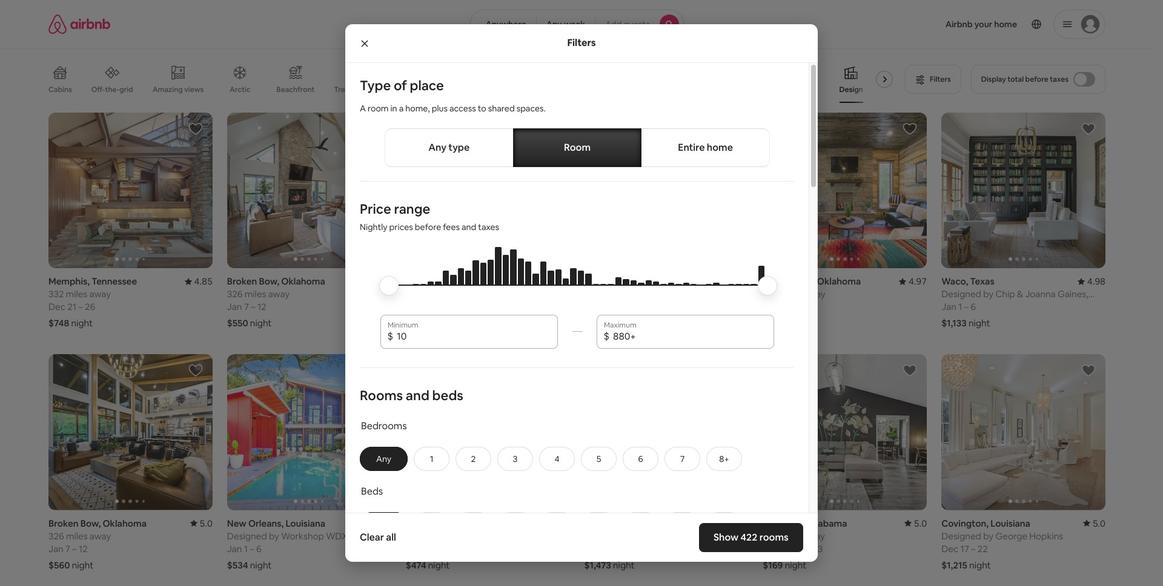 Task type: locate. For each thing, give the bounding box(es) containing it.
designed up '23'
[[406, 289, 446, 300]]

to
[[478, 103, 487, 114]]

waco, texas designed by chip & joanna gaines, joanna gaines, magnolia network
[[942, 276, 1089, 312]]

0 horizontal spatial 12
[[79, 543, 88, 555]]

1 vertical spatial orleans,
[[248, 518, 284, 529]]

miles inside memphis, tennessee 332 miles away dec 21 – 26 $748 night
[[66, 289, 87, 300]]

1 up $534
[[244, 543, 248, 555]]

any inside "search field"
[[547, 19, 562, 30]]

7 up $560
[[65, 543, 70, 555]]

3
[[513, 454, 518, 465], [818, 543, 823, 555]]

12
[[258, 301, 266, 313], [794, 301, 803, 313], [79, 543, 88, 555]]

7 inside 'broken bow, oklahoma 338 miles away jan 7 – 12 $251'
[[780, 301, 785, 313]]

night down 22 in the right bottom of the page
[[970, 560, 991, 571]]

1 vertical spatial any
[[429, 141, 447, 154]]

night right $474
[[428, 560, 450, 571]]

add guests button
[[595, 10, 684, 39]]

louisiana inside new orleans, louisiana designed by workshop wdxl jan 1 – 6 $534 night
[[286, 518, 326, 529]]

jan up '$1,133'
[[942, 301, 957, 313]]

add
[[606, 19, 622, 30]]

dec
[[48, 301, 65, 313], [406, 301, 423, 313], [763, 543, 780, 555], [942, 543, 959, 555]]

any for week
[[547, 19, 562, 30]]

332
[[48, 289, 64, 300]]

joanna right &
[[1026, 289, 1056, 300]]

23
[[425, 301, 435, 313]]

2 texas from the left
[[971, 276, 995, 287]]

broken up $560
[[48, 518, 79, 529]]

1 horizontal spatial add to wishlist: waco, texas image
[[1082, 122, 1096, 136]]

miles for broken bow, oklahoma 338 miles away jan 7 – 12 $251
[[781, 289, 802, 300]]

before inside price range nightly prices before fees and taxes
[[415, 222, 441, 233]]

gaines, left &
[[974, 300, 1005, 312]]

miles inside broken bow, oklahoma 326 miles away jan 7 – 12 $560 night
[[66, 531, 88, 542]]

designed up $534
[[227, 531, 267, 542]]

$1,473 night
[[585, 560, 635, 571]]

0 vertical spatial add to wishlist: waco, texas image
[[1082, 122, 1096, 136]]

12 for $251
[[794, 301, 803, 313]]

5.0 for broken bow, oklahoma 326 miles away jan 7 – 12 $560 night
[[200, 518, 213, 529]]

tab list containing any type
[[385, 128, 770, 167]]

326 for broken bow, oklahoma 326 miles away jan 7 – 12 $560 night
[[48, 531, 64, 542]]

1 vertical spatial add to wishlist: waco, texas image
[[546, 364, 560, 378]]

oklahoma inside 'broken bow, oklahoma 338 miles away jan 7 – 12 $251'
[[818, 276, 861, 287]]

326 up $560
[[48, 531, 64, 542]]

plus
[[432, 103, 448, 114]]

12 inside broken bow, oklahoma 326 miles away jan 7 – 12 $560 night
[[79, 543, 88, 555]]

jan right 29
[[801, 543, 816, 555]]

orleans,
[[606, 276, 641, 287], [248, 518, 284, 529]]

night down 29
[[785, 560, 807, 571]]

12 inside broken bow, oklahoma 326 miles away jan 7 – 12 $550 night
[[258, 301, 266, 313]]

bow, inside broken bow, oklahoma 326 miles away jan 7 – 12 $560 night
[[80, 518, 101, 529]]

any inside tab list
[[429, 141, 447, 154]]

huntsville, alabama 397 miles away dec 29 – jan 3 $169 night
[[763, 518, 848, 571]]

0 horizontal spatial 4.98
[[552, 276, 570, 287]]

gaines, down 4.98 out of 5 average rating icon
[[1058, 289, 1089, 300]]

7 up $251
[[780, 301, 785, 313]]

0 horizontal spatial 326
[[48, 531, 64, 542]]

orleans, for new orleans, louisiana
[[606, 276, 641, 287]]

4.98 for waco, texas designed by chip & joanna gaines, joanna gaines, magnolia network
[[1088, 276, 1106, 287]]

2 horizontal spatial 6
[[971, 301, 976, 313]]

any button
[[360, 447, 408, 471]]

– inside 'broken bow, oklahoma 338 miles away jan 7 – 12 $251'
[[787, 301, 792, 313]]

add to wishlist: new orleans, louisiana image up home at the right
[[725, 122, 739, 136]]

oklahoma inside broken bow, oklahoma 326 miles away jan 7 – 12 $560 night
[[103, 518, 147, 529]]

memphis,
[[48, 276, 90, 287]]

4.98 out of 5 average rating image
[[1078, 276, 1106, 287]]

1 up '$1,133'
[[959, 301, 963, 313]]

2 horizontal spatial 1
[[959, 301, 963, 313]]

dec inside covington, louisiana designed by george hopkins dec 17 – 22 $1,215 night
[[942, 543, 959, 555]]

2 horizontal spatial any
[[547, 19, 562, 30]]

5.0 out of 5 average rating image
[[905, 518, 927, 529], [1084, 518, 1106, 530]]

$238
[[585, 318, 606, 329]]

– inside memphis, tennessee 332 miles away dec 21 – 26 $748 night
[[78, 301, 83, 313]]

and left beds
[[406, 387, 430, 404]]

by inside covington, louisiana designed by george hopkins dec 17 – 22 $1,215 night
[[984, 531, 994, 542]]

dec left '23'
[[406, 301, 423, 313]]

night right $560
[[72, 560, 94, 571]]

1 vertical spatial add to wishlist: new orleans, louisiana image
[[367, 364, 382, 378]]

designed inside new orleans, louisiana designed by workshop wdxl jan 1 – 6 $534 night
[[227, 531, 267, 542]]

0 horizontal spatial add to wishlist: waco, texas image
[[546, 364, 560, 378]]

group for $169
[[763, 355, 927, 511]]

orleans, up $238 night
[[606, 276, 641, 287]]

1 inside 1 button
[[430, 454, 434, 465]]

by left the chip
[[984, 289, 994, 300]]

0 horizontal spatial louisiana
[[286, 518, 326, 529]]

1 vertical spatial 6
[[639, 454, 643, 465]]

oklahoma inside broken bow, oklahoma 326 miles away jan 7 – 12 $550 night
[[281, 276, 325, 287]]

home
[[707, 141, 733, 154]]

away inside 'broken bow, oklahoma 338 miles away jan 7 – 12 $251'
[[804, 289, 826, 300]]

0 vertical spatial new
[[585, 276, 604, 287]]

2 horizontal spatial bow,
[[795, 276, 816, 287]]

design
[[840, 85, 864, 95]]

by for dec 23 – 28
[[448, 289, 458, 300]]

1 horizontal spatial $
[[604, 330, 610, 343]]

bow, inside 'broken bow, oklahoma 338 miles away jan 7 – 12 $251'
[[795, 276, 816, 287]]

4.93
[[373, 276, 391, 287]]

2 vertical spatial 6
[[256, 543, 262, 555]]

texas right waco,
[[971, 276, 995, 287]]

0 horizontal spatial new
[[227, 518, 247, 529]]

bedrooms
[[361, 420, 407, 433]]

none search field containing anywhere
[[471, 10, 684, 39]]

– inside broken bow, oklahoma 326 miles away jan 7 – 12 $560 night
[[72, 543, 77, 555]]

miles right the 338
[[781, 289, 802, 300]]

2 horizontal spatial broken
[[763, 276, 793, 287]]

texas up tammy
[[456, 276, 481, 287]]

1 inside new orleans, louisiana designed by workshop wdxl jan 1 – 6 $534 night
[[244, 543, 248, 555]]

before left fees
[[415, 222, 441, 233]]

texas for tammy
[[456, 276, 481, 287]]

2
[[471, 454, 476, 465]]

$ for $ text box
[[388, 330, 393, 343]]

broken inside broken bow, oklahoma 326 miles away jan 7 – 12 $550 night
[[227, 276, 257, 287]]

0 horizontal spatial taxes
[[478, 222, 499, 233]]

&
[[1018, 289, 1024, 300]]

4.98
[[730, 276, 749, 287], [552, 276, 570, 287], [1088, 276, 1106, 287]]

0 horizontal spatial $
[[388, 330, 393, 343]]

jan down the 338
[[763, 301, 778, 313]]

1 horizontal spatial 4.98
[[730, 276, 749, 287]]

jan inside 'broken bow, oklahoma 338 miles away jan 7 – 12 $251'
[[763, 301, 778, 313]]

0 horizontal spatial broken
[[48, 518, 79, 529]]

1 vertical spatial before
[[415, 222, 441, 233]]

night inside broken bow, oklahoma 326 miles away jan 7 – 12 $550 night
[[250, 318, 272, 329]]

group containing off-the-grid
[[48, 56, 898, 103]]

orleans, inside new orleans, louisiana designed by workshop wdxl jan 1 – 6 $534 night
[[248, 518, 284, 529]]

away for broken bow, oklahoma 338 miles away jan 7 – 12 $251
[[804, 289, 826, 300]]

group for $748
[[48, 113, 213, 269]]

add to wishlist: covington, louisiana image
[[1082, 364, 1096, 378]]

orleans, for new orleans, louisiana designed by workshop wdxl jan 1 – 6 $534 night
[[248, 518, 284, 529]]

1 5.0 from the left
[[200, 518, 213, 529]]

designed
[[406, 289, 446, 300], [942, 289, 982, 300], [227, 531, 267, 542], [942, 531, 982, 542]]

$534
[[227, 560, 248, 571]]

miles up $550
[[245, 289, 266, 300]]

3 down "alabama"
[[818, 543, 823, 555]]

beachfront
[[277, 85, 315, 95]]

2 horizontal spatial 4.98
[[1088, 276, 1106, 287]]

miles up $560
[[66, 531, 88, 542]]

add to wishlist: waco, texas image inside group
[[1082, 122, 1096, 136]]

1 5.0 out of 5 average rating image from the left
[[905, 518, 927, 529]]

0 vertical spatial 326
[[227, 289, 243, 300]]

dec down 332 at the left
[[48, 301, 65, 313]]

miles inside huntsville, alabama 397 miles away dec 29 – jan 3 $169 night
[[780, 531, 802, 542]]

5.0 out of 5 average rating image
[[190, 518, 213, 529]]

0 horizontal spatial 5.0 out of 5 average rating image
[[905, 518, 927, 529]]

jan up $550
[[227, 301, 242, 313]]

0 vertical spatial 6
[[971, 301, 976, 313]]

away inside broken bow, oklahoma 326 miles away jan 7 – 12 $550 night
[[268, 289, 290, 300]]

2 horizontal spatial louisiana
[[991, 518, 1031, 530]]

0 horizontal spatial bow,
[[80, 518, 101, 529]]

any left the 'type'
[[429, 141, 447, 154]]

orleans, up workshop at the left of the page
[[248, 518, 284, 529]]

2 4.98 out of 5 average rating image from the left
[[542, 276, 570, 287]]

1 horizontal spatial 5.0 out of 5 average rating image
[[1084, 518, 1106, 530]]

bow, inside broken bow, oklahoma 326 miles away jan 7 – 12 $550 night
[[259, 276, 279, 287]]

1 horizontal spatial oklahoma
[[281, 276, 325, 287]]

0 horizontal spatial add to wishlist: new orleans, louisiana image
[[367, 364, 382, 378]]

night inside covington, louisiana designed by george hopkins dec 17 – 22 $1,215 night
[[970, 560, 991, 571]]

huntsville,
[[763, 518, 808, 529]]

texas inside gainesville, texas designed by tammy walker dec 23 – 28 $415 night
[[456, 276, 481, 287]]

0 horizontal spatial 6
[[256, 543, 262, 555]]

1 horizontal spatial broken
[[227, 276, 257, 287]]

1 horizontal spatial 6
[[639, 454, 643, 465]]

tab list
[[385, 128, 770, 167]]

broken for broken bow, oklahoma 326 miles away jan 7 – 12 $560 night
[[48, 518, 79, 529]]

1 vertical spatial 3
[[818, 543, 823, 555]]

0 vertical spatial orleans,
[[606, 276, 641, 287]]

any left week
[[547, 19, 562, 30]]

add to wishlist: new orleans, louisiana image
[[725, 122, 739, 136], [367, 364, 382, 378]]

miles inside broken bow, oklahoma 326 miles away jan 7 – 12 $550 night
[[245, 289, 266, 300]]

taxes right fees
[[478, 222, 499, 233]]

by inside new orleans, louisiana designed by workshop wdxl jan 1 – 6 $534 night
[[269, 531, 279, 542]]

cabins
[[48, 85, 72, 95]]

1 horizontal spatial louisiana
[[643, 276, 683, 287]]

night down '23'
[[427, 318, 449, 329]]

0 vertical spatial add to wishlist: new orleans, louisiana image
[[725, 122, 739, 136]]

room
[[564, 141, 591, 154]]

gaines,
[[1058, 289, 1089, 300], [974, 300, 1005, 312]]

1 horizontal spatial 1
[[430, 454, 434, 465]]

night inside huntsville, alabama 397 miles away dec 29 – jan 3 $169 night
[[785, 560, 807, 571]]

1 horizontal spatial before
[[1026, 75, 1049, 84]]

and
[[462, 222, 477, 233], [406, 387, 430, 404]]

7 inside broken bow, oklahoma 326 miles away jan 7 – 12 $560 night
[[65, 543, 70, 555]]

0 horizontal spatial oklahoma
[[103, 518, 147, 529]]

1 left '2'
[[430, 454, 434, 465]]

by up 22 in the right bottom of the page
[[984, 531, 994, 542]]

3 right 2 button
[[513, 454, 518, 465]]

1 horizontal spatial taxes
[[1050, 75, 1069, 84]]

bow, for $251
[[795, 276, 816, 287]]

8+
[[720, 454, 730, 465]]

$560
[[48, 560, 70, 571]]

by for jan 1 – 6
[[984, 289, 994, 300]]

miles
[[66, 289, 87, 300], [245, 289, 266, 300], [781, 289, 802, 300], [66, 531, 88, 542], [780, 531, 802, 542]]

joanna up '$1,133'
[[942, 300, 972, 312]]

$1,133
[[942, 318, 967, 329]]

1 $ from the left
[[388, 330, 393, 343]]

broken
[[227, 276, 257, 287], [763, 276, 793, 287], [48, 518, 79, 529]]

jan up $534
[[227, 543, 242, 555]]

0 horizontal spatial texas
[[456, 276, 481, 287]]

1 horizontal spatial and
[[462, 222, 477, 233]]

new inside new orleans, louisiana designed by workshop wdxl jan 1 – 6 $534 night
[[227, 518, 247, 529]]

jan inside broken bow, oklahoma 326 miles away jan 7 – 12 $560 night
[[48, 543, 63, 555]]

1 horizontal spatial 326
[[227, 289, 243, 300]]

night right $550
[[250, 318, 272, 329]]

miles up 21
[[66, 289, 87, 300]]

designed for waco,
[[942, 289, 982, 300]]

1 4.98 out of 5 average rating image from the left
[[721, 276, 749, 287]]

hopkins
[[1030, 531, 1064, 542]]

and right fees
[[462, 222, 477, 233]]

1 vertical spatial new
[[227, 518, 247, 529]]

0 horizontal spatial 5.0
[[200, 518, 213, 529]]

george
[[996, 531, 1028, 542]]

night right '$1,133'
[[969, 318, 991, 329]]

by inside gainesville, texas designed by tammy walker dec 23 – 28 $415 night
[[448, 289, 458, 300]]

broken inside broken bow, oklahoma 326 miles away jan 7 – 12 $560 night
[[48, 518, 79, 529]]

new right 5.0 out of 5 average rating icon
[[227, 518, 247, 529]]

1 horizontal spatial joanna
[[1026, 289, 1056, 300]]

bow, for $560
[[80, 518, 101, 529]]

oklahoma for broken bow, oklahoma 326 miles away jan 7 – 12 $560 night
[[103, 518, 147, 529]]

a
[[399, 103, 404, 114]]

miles inside 'broken bow, oklahoma 338 miles away jan 7 – 12 $251'
[[781, 289, 802, 300]]

0 horizontal spatial 4.98 out of 5 average rating image
[[542, 276, 570, 287]]

louisiana for new orleans, louisiana designed by workshop wdxl jan 1 – 6 $534 night
[[286, 518, 326, 529]]

1 texas from the left
[[456, 276, 481, 287]]

beds
[[361, 485, 383, 498]]

night down 26
[[71, 318, 93, 329]]

of
[[394, 77, 407, 94]]

0 horizontal spatial 3
[[513, 454, 518, 465]]

broken bow, oklahoma 326 miles away jan 7 – 12 $550 night
[[227, 276, 325, 329]]

type
[[449, 141, 470, 154]]

8+ button
[[707, 447, 743, 471]]

0 horizontal spatial 1
[[244, 543, 248, 555]]

1 horizontal spatial 5.0
[[915, 518, 927, 529]]

a room in a home, plus access to shared spaces.
[[360, 103, 546, 114]]

7 inside broken bow, oklahoma 326 miles away jan 7 – 12 $550 night
[[244, 301, 249, 313]]

broken right 4.85 in the left top of the page
[[227, 276, 257, 287]]

0 vertical spatial 3
[[513, 454, 518, 465]]

taxes right total
[[1050, 75, 1069, 84]]

anywhere button
[[471, 10, 537, 39]]

–
[[78, 301, 83, 313], [251, 301, 256, 313], [787, 301, 792, 313], [437, 301, 442, 313], [965, 301, 969, 313], [72, 543, 77, 555], [250, 543, 254, 555], [795, 543, 799, 555], [972, 543, 976, 555]]

broken bow, oklahoma 338 miles away jan 7 – 12 $251
[[763, 276, 861, 329]]

show
[[714, 532, 739, 544]]

show 422 rooms link
[[700, 524, 804, 553]]

1 horizontal spatial bow,
[[259, 276, 279, 287]]

tab list inside filters dialog
[[385, 128, 770, 167]]

designed for covington,
[[942, 531, 982, 542]]

0 horizontal spatial orleans,
[[248, 518, 284, 529]]

type of place
[[360, 77, 444, 94]]

326 up $550
[[227, 289, 243, 300]]

by inside waco, texas designed by chip & joanna gaines, joanna gaines, magnolia network
[[984, 289, 994, 300]]

tammy
[[460, 289, 491, 300]]

2 horizontal spatial oklahoma
[[818, 276, 861, 287]]

broken up the 338
[[763, 276, 793, 287]]

new up "$238"
[[585, 276, 604, 287]]

326 inside broken bow, oklahoma 326 miles away jan 7 – 12 $550 night
[[227, 289, 243, 300]]

2 horizontal spatial 12
[[794, 301, 803, 313]]

0 vertical spatial and
[[462, 222, 477, 233]]

add to wishlist: waco, texas image
[[1082, 122, 1096, 136], [546, 364, 560, 378]]

filters
[[568, 37, 596, 49]]

designed inside covington, louisiana designed by george hopkins dec 17 – 22 $1,215 night
[[942, 531, 982, 542]]

designed inside gainesville, texas designed by tammy walker dec 23 – 28 $415 night
[[406, 289, 446, 300]]

5.0 for huntsville, alabama 397 miles away dec 29 – jan 3 $169 night
[[915, 518, 927, 529]]

0 vertical spatial any
[[547, 19, 562, 30]]

most stays cost more than $220 per night. image
[[390, 247, 765, 319]]

designed up 17
[[942, 531, 982, 542]]

$1,215
[[942, 560, 968, 571]]

1 vertical spatial 326
[[48, 531, 64, 542]]

6 inside 6 button
[[639, 454, 643, 465]]

2 5.0 from the left
[[915, 518, 927, 529]]

any element
[[373, 454, 395, 465]]

397
[[763, 531, 778, 542]]

add to wishlist: huntsville, alabama image
[[903, 364, 918, 378]]

arctic
[[230, 85, 251, 95]]

away
[[89, 289, 111, 300], [268, 289, 290, 300], [804, 289, 826, 300], [90, 531, 111, 542], [804, 531, 826, 542]]

1 vertical spatial and
[[406, 387, 430, 404]]

None search field
[[471, 10, 684, 39]]

add to wishlist: new orleans, louisiana image up rooms on the left
[[367, 364, 382, 378]]

away for broken bow, oklahoma 326 miles away jan 7 – 12 $550 night
[[268, 289, 290, 300]]

4.93 out of 5 average rating image
[[363, 276, 391, 287]]

jan 1 – 6 $1,133 night
[[942, 301, 991, 329]]

amazing
[[153, 85, 183, 94]]

326 inside broken bow, oklahoma 326 miles away jan 7 – 12 $560 night
[[48, 531, 64, 542]]

louisiana
[[643, 276, 683, 287], [286, 518, 326, 529], [991, 518, 1031, 530]]

add to wishlist: waco, texas image for night
[[546, 364, 560, 378]]

– inside huntsville, alabama 397 miles away dec 29 – jan 3 $169 night
[[795, 543, 799, 555]]

night right $534
[[250, 560, 272, 571]]

night right "$238"
[[608, 318, 629, 329]]

4 button
[[539, 447, 575, 471]]

jan up $560
[[48, 543, 63, 555]]

6 inside new orleans, louisiana designed by workshop wdxl jan 1 – 6 $534 night
[[256, 543, 262, 555]]

0 vertical spatial before
[[1026, 75, 1049, 84]]

guests
[[624, 19, 650, 30]]

2 vertical spatial 1
[[244, 543, 248, 555]]

12 inside 'broken bow, oklahoma 338 miles away jan 7 – 12 $251'
[[794, 301, 803, 313]]

1
[[959, 301, 963, 313], [430, 454, 434, 465], [244, 543, 248, 555]]

1 button
[[414, 447, 450, 471]]

dec left 17
[[942, 543, 959, 555]]

any down 'bedrooms'
[[376, 454, 392, 465]]

group for $560
[[48, 355, 213, 511]]

4.98 out of 5 average rating image
[[721, 276, 749, 287], [542, 276, 570, 287]]

jan
[[227, 301, 242, 313], [763, 301, 778, 313], [942, 301, 957, 313], [48, 543, 63, 555], [227, 543, 242, 555], [801, 543, 816, 555]]

group for $1,133
[[942, 113, 1106, 269]]

designed for gainesville,
[[406, 289, 446, 300]]

1 horizontal spatial texas
[[971, 276, 995, 287]]

night inside jan 1 – 6 $1,133 night
[[969, 318, 991, 329]]

7 up $550
[[244, 301, 249, 313]]

broken inside 'broken bow, oklahoma 338 miles away jan 7 – 12 $251'
[[763, 276, 793, 287]]

amazing views
[[153, 85, 204, 94]]

5.0 out of 5 average rating image for huntsville, alabama 397 miles away dec 29 – jan 3 $169 night
[[905, 518, 927, 529]]

0 horizontal spatial joanna
[[942, 300, 972, 312]]

away for broken bow, oklahoma 326 miles away jan 7 – 12 $560 night
[[90, 531, 111, 542]]

1 horizontal spatial new
[[585, 276, 604, 287]]

1 horizontal spatial any
[[429, 141, 447, 154]]

3 5.0 from the left
[[1093, 518, 1106, 530]]

designed down waco,
[[942, 289, 982, 300]]

new for new orleans, louisiana designed by workshop wdxl jan 1 – 6 $534 night
[[227, 518, 247, 529]]

group for $415
[[406, 113, 570, 269]]

new
[[585, 276, 604, 287], [227, 518, 247, 529]]

2 4.98 from the left
[[552, 276, 570, 287]]

3 4.98 from the left
[[1088, 276, 1106, 287]]

2 horizontal spatial 5.0
[[1093, 518, 1106, 530]]

night right $1,473
[[613, 560, 635, 571]]

jan inside jan 1 – 6 $1,133 night
[[942, 301, 957, 313]]

– inside covington, louisiana designed by george hopkins dec 17 – 22 $1,215 night
[[972, 543, 976, 555]]

before right total
[[1026, 75, 1049, 84]]

oklahoma for broken bow, oklahoma 326 miles away jan 7 – 12 $550 night
[[281, 276, 325, 287]]

1 vertical spatial 1
[[430, 454, 434, 465]]

night inside gainesville, texas designed by tammy walker dec 23 – 28 $415 night
[[427, 318, 449, 329]]

texas inside waco, texas designed by chip & joanna gaines, joanna gaines, magnolia network
[[971, 276, 995, 287]]

1 horizontal spatial orleans,
[[606, 276, 641, 287]]

group for $550
[[227, 113, 391, 269]]

designed inside waco, texas designed by chip & joanna gaines, joanna gaines, magnolia network
[[942, 289, 982, 300]]

group
[[48, 56, 898, 103], [48, 113, 213, 269], [227, 113, 391, 269], [406, 113, 570, 269], [585, 113, 749, 269], [763, 113, 1092, 269], [942, 113, 1106, 269], [48, 355, 213, 511], [227, 355, 391, 511], [406, 355, 570, 511], [585, 355, 749, 511], [763, 355, 927, 511], [942, 355, 1106, 511]]

326
[[227, 289, 243, 300], [48, 531, 64, 542]]

wdxl
[[326, 531, 352, 542]]

$ down $238 night
[[604, 330, 610, 343]]

1 horizontal spatial 3
[[818, 543, 823, 555]]

1 horizontal spatial 4.98 out of 5 average rating image
[[721, 276, 749, 287]]

prices
[[389, 222, 413, 233]]

0 vertical spatial 1
[[959, 301, 963, 313]]

0 horizontal spatial any
[[376, 454, 392, 465]]

texas for chip
[[971, 276, 995, 287]]

away inside broken bow, oklahoma 326 miles away jan 7 – 12 $560 night
[[90, 531, 111, 542]]

nightly
[[360, 222, 388, 233]]

2 5.0 out of 5 average rating image from the left
[[1084, 518, 1106, 530]]

2 $ from the left
[[604, 330, 610, 343]]

by left workshop at the left of the page
[[269, 531, 279, 542]]

miles up 29
[[780, 531, 802, 542]]

0 horizontal spatial before
[[415, 222, 441, 233]]

jan inside huntsville, alabama 397 miles away dec 29 – jan 3 $169 night
[[801, 543, 816, 555]]

1 vertical spatial taxes
[[478, 222, 499, 233]]

all
[[386, 532, 396, 544]]

$ down '4.93'
[[388, 330, 393, 343]]

0 horizontal spatial and
[[406, 387, 430, 404]]

0 horizontal spatial gaines,
[[974, 300, 1005, 312]]

7 right 6 button
[[681, 454, 685, 465]]

1 horizontal spatial 12
[[258, 301, 266, 313]]

by up "28"
[[448, 289, 458, 300]]

dec down 397
[[763, 543, 780, 555]]



Task type: vqa. For each thing, say whether or not it's contained in the screenshot.
full
no



Task type: describe. For each thing, give the bounding box(es) containing it.
338
[[763, 289, 779, 300]]

tropical
[[785, 85, 812, 95]]

entire
[[678, 141, 705, 154]]

8+ element
[[720, 454, 730, 465]]

7 for broken bow, oklahoma 326 miles away jan 7 – 12 $560 night
[[65, 543, 70, 555]]

$ for $ text field
[[604, 330, 610, 343]]

5 button
[[581, 447, 617, 471]]

waco,
[[942, 276, 969, 287]]

louisiana for new orleans, louisiana
[[643, 276, 683, 287]]

1 4.98 from the left
[[730, 276, 749, 287]]

7 button
[[665, 447, 701, 471]]

7 inside button
[[681, 454, 685, 465]]

oklahoma for broken bow, oklahoma 338 miles away jan 7 – 12 $251
[[818, 276, 861, 287]]

group for $1,473
[[585, 355, 749, 511]]

add to wishlist: gainesville, texas image
[[546, 122, 560, 136]]

jan inside broken bow, oklahoma 326 miles away jan 7 – 12 $550 night
[[227, 301, 242, 313]]

7 for broken bow, oklahoma 338 miles away jan 7 – 12 $251
[[780, 301, 785, 313]]

group for $1,215
[[942, 355, 1106, 511]]

access
[[450, 103, 476, 114]]

taxes inside price range nightly prices before fees and taxes
[[478, 222, 499, 233]]

anywhere
[[486, 19, 527, 30]]

clear all
[[360, 532, 396, 544]]

spaces.
[[517, 103, 546, 114]]

tennessee
[[92, 276, 137, 287]]

4.85
[[194, 276, 213, 287]]

2 vertical spatial any
[[376, 454, 392, 465]]

walker
[[493, 289, 522, 300]]

bow, for $550
[[259, 276, 279, 287]]

any type
[[429, 141, 470, 154]]

broken for broken bow, oklahoma 326 miles away jan 7 – 12 $550 night
[[227, 276, 257, 287]]

12 for $560
[[79, 543, 88, 555]]

new orleans, louisiana
[[585, 276, 683, 287]]

6 button
[[623, 447, 659, 471]]

$1,473
[[585, 560, 611, 571]]

gainesville, texas designed by tammy walker dec 23 – 28 $415 night
[[406, 276, 522, 329]]

4.98 for gainesville, texas designed by tammy walker dec 23 – 28 $415 night
[[552, 276, 570, 287]]

1 horizontal spatial gaines,
[[1058, 289, 1089, 300]]

views
[[184, 85, 204, 94]]

add to wishlist: broken bow, oklahoma image
[[903, 122, 918, 136]]

add to wishlist: waco, texas image for designed by chip & joanna gaines, joanna gaines, magnolia network
[[1082, 122, 1096, 136]]

$169
[[763, 560, 783, 571]]

21
[[67, 301, 76, 313]]

– inside jan 1 – 6 $1,133 night
[[965, 301, 969, 313]]

range
[[394, 201, 431, 218]]

night inside new orleans, louisiana designed by workshop wdxl jan 1 – 6 $534 night
[[250, 560, 272, 571]]

jan inside new orleans, louisiana designed by workshop wdxl jan 1 – 6 $534 night
[[227, 543, 242, 555]]

filters dialog
[[345, 24, 818, 587]]

dec inside memphis, tennessee 332 miles away dec 21 – 26 $748 night
[[48, 301, 65, 313]]

clear
[[360, 532, 384, 544]]

5.0 for covington, louisiana designed by george hopkins dec 17 – 22 $1,215 night
[[1093, 518, 1106, 530]]

show 422 rooms
[[714, 532, 789, 544]]

by for dec 17 – 22
[[984, 531, 994, 542]]

away inside huntsville, alabama 397 miles away dec 29 – jan 3 $169 night
[[804, 531, 826, 542]]

total
[[1008, 75, 1024, 84]]

29
[[782, 543, 793, 555]]

profile element
[[699, 0, 1106, 48]]

22
[[978, 543, 988, 555]]

place
[[410, 77, 444, 94]]

5.0 out of 5 average rating image for covington, louisiana designed by george hopkins dec 17 – 22 $1,215 night
[[1084, 518, 1106, 530]]

broken bow, oklahoma 326 miles away jan 7 – 12 $560 night
[[48, 518, 147, 571]]

a
[[360, 103, 366, 114]]

broken for broken bow, oklahoma 338 miles away jan 7 – 12 $251
[[763, 276, 793, 287]]

add to wishlist: broken bow, oklahoma image
[[188, 364, 203, 378]]

entire home button
[[641, 128, 770, 167]]

magnolia
[[1007, 300, 1045, 312]]

shared
[[488, 103, 515, 114]]

and inside price range nightly prices before fees and taxes
[[462, 222, 477, 233]]

night inside broken bow, oklahoma 326 miles away jan 7 – 12 $560 night
[[72, 560, 94, 571]]

workshop
[[281, 531, 324, 542]]

room button
[[513, 128, 642, 167]]

room
[[368, 103, 389, 114]]

326 for broken bow, oklahoma 326 miles away jan 7 – 12 $550 night
[[227, 289, 243, 300]]

4.97
[[909, 276, 927, 287]]

network
[[1047, 300, 1083, 312]]

any for type
[[429, 141, 447, 154]]

home,
[[406, 103, 430, 114]]

4.97 out of 5 average rating image
[[899, 276, 927, 287]]

chip
[[996, 289, 1016, 300]]

12 for $550
[[258, 301, 266, 313]]

any week
[[547, 19, 586, 30]]

louisiana inside covington, louisiana designed by george hopkins dec 17 – 22 $1,215 night
[[991, 518, 1031, 530]]

0 vertical spatial taxes
[[1050, 75, 1069, 84]]

miles for broken bow, oklahoma 326 miles away jan 7 – 12 $560 night
[[66, 531, 88, 542]]

alabama
[[810, 518, 848, 529]]

1 inside jan 1 – 6 $1,133 night
[[959, 301, 963, 313]]

3 inside huntsville, alabama 397 miles away dec 29 – jan 3 $169 night
[[818, 543, 823, 555]]

covington,
[[942, 518, 989, 530]]

off-the-grid
[[91, 85, 133, 94]]

in
[[391, 103, 397, 114]]

beds
[[432, 387, 464, 404]]

28
[[444, 301, 454, 313]]

memphis, tennessee 332 miles away dec 21 – 26 $748 night
[[48, 276, 137, 329]]

type
[[360, 77, 391, 94]]

$ text field
[[397, 331, 551, 343]]

rooms
[[360, 387, 403, 404]]

night inside memphis, tennessee 332 miles away dec 21 – 26 $748 night
[[71, 318, 93, 329]]

4.85 out of 5 average rating image
[[185, 276, 213, 287]]

dec inside huntsville, alabama 397 miles away dec 29 – jan 3 $169 night
[[763, 543, 780, 555]]

3 inside 'button'
[[513, 454, 518, 465]]

price
[[360, 201, 391, 218]]

week
[[564, 19, 586, 30]]

– inside gainesville, texas designed by tammy walker dec 23 – 28 $415 night
[[437, 301, 442, 313]]

$474 night
[[406, 560, 450, 571]]

26
[[85, 301, 95, 313]]

off-
[[91, 85, 105, 94]]

any type button
[[385, 128, 514, 167]]

dec inside gainesville, texas designed by tammy walker dec 23 – 28 $415 night
[[406, 301, 423, 313]]

7 for broken bow, oklahoma 326 miles away jan 7 – 12 $550 night
[[244, 301, 249, 313]]

add to wishlist: santa rosa beach, florida image
[[725, 364, 739, 378]]

1 horizontal spatial add to wishlist: new orleans, louisiana image
[[725, 122, 739, 136]]

gainesville,
[[406, 276, 454, 287]]

any week button
[[536, 10, 596, 39]]

rooms and beds
[[360, 387, 464, 404]]

6 inside jan 1 – 6 $1,133 night
[[971, 301, 976, 313]]

the-
[[105, 85, 119, 94]]

$415
[[406, 318, 426, 329]]

new for new orleans, louisiana
[[585, 276, 604, 287]]

group for $534
[[227, 355, 391, 511]]

– inside new orleans, louisiana designed by workshop wdxl jan 1 – 6 $534 night
[[250, 543, 254, 555]]

add to wishlist: memphis, tennessee image
[[188, 122, 203, 136]]

422
[[741, 532, 758, 544]]

– inside broken bow, oklahoma 326 miles away jan 7 – 12 $550 night
[[251, 301, 256, 313]]

$ text field
[[613, 331, 767, 343]]

away inside memphis, tennessee 332 miles away dec 21 – 26 $748 night
[[89, 289, 111, 300]]

5
[[597, 454, 602, 465]]

fees
[[443, 222, 460, 233]]

miles for broken bow, oklahoma 326 miles away jan 7 – 12 $550 night
[[245, 289, 266, 300]]

add guests
[[606, 19, 650, 30]]

price range nightly prices before fees and taxes
[[360, 201, 499, 233]]

$251
[[763, 318, 783, 329]]

display total before taxes
[[982, 75, 1069, 84]]



